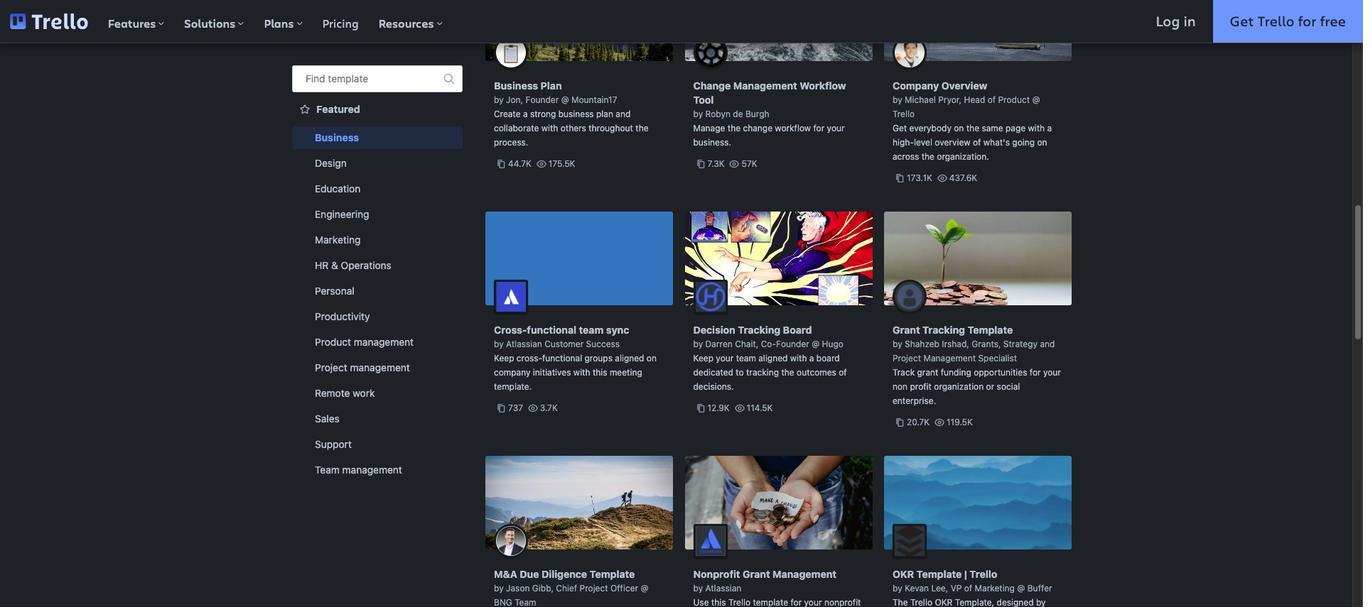 Task type: locate. For each thing, give the bounding box(es) containing it.
1 horizontal spatial founder
[[776, 339, 810, 350]]

project up "remote"
[[315, 362, 347, 374]]

template inside grant tracking template by shahzeb irshad, grants, strategy and project management specialist track grant funding opportunities for your non profit organization or social enterprise.
[[968, 324, 1013, 336]]

by inside nonprofit grant management by atlassian
[[693, 584, 703, 594]]

support link
[[292, 434, 463, 456]]

founder down board
[[776, 339, 810, 350]]

by inside cross-functional team sync by atlassian customer success keep cross-functional groups aligned on company initiatives with this meeting template.
[[494, 339, 504, 350]]

the right the tracking
[[782, 368, 795, 378]]

or
[[986, 382, 995, 392]]

0 vertical spatial and
[[616, 109, 631, 119]]

get trello for free link
[[1213, 0, 1363, 43]]

by up the bng
[[494, 584, 504, 594]]

with inside cross-functional team sync by atlassian customer success keep cross-functional groups aligned on company initiatives with this meeting template.
[[574, 368, 590, 378]]

keep inside decision tracking board by darren chait, co-founder @ hugo keep your team aligned with a board dedicated to tracking the outcomes of decisions.
[[693, 353, 714, 364]]

and right strategy
[[1040, 339, 1055, 350]]

template inside okr template | trello by kevan lee, vp of marketing @ buffer
[[917, 569, 962, 581]]

2 horizontal spatial for
[[1298, 11, 1317, 31]]

aligned down 'co-'
[[759, 353, 788, 364]]

team down jason
[[515, 598, 536, 608]]

sync
[[606, 324, 629, 336]]

sales link
[[292, 408, 463, 431]]

decision
[[693, 324, 736, 336]]

trello down the michael at the top of page
[[893, 109, 915, 119]]

with up outcomes
[[790, 353, 807, 364]]

darren chait, co-founder @ hugo image
[[693, 280, 728, 314]]

process.
[[494, 137, 528, 148]]

management for project management
[[350, 362, 410, 374]]

a up outcomes
[[810, 353, 814, 364]]

1 horizontal spatial atlassian
[[706, 584, 742, 594]]

1 aligned from the left
[[615, 353, 644, 364]]

1 horizontal spatial business
[[494, 80, 538, 92]]

across
[[893, 151, 919, 162]]

with up "going"
[[1028, 123, 1045, 134]]

2 keep from the left
[[693, 353, 714, 364]]

change management workflow tool by robyn de burgh manage the change workflow for your business.
[[693, 80, 846, 148]]

trello right |
[[970, 569, 998, 581]]

your right workflow
[[827, 123, 845, 134]]

product up page at the top of the page
[[998, 95, 1030, 105]]

1 horizontal spatial marketing
[[975, 584, 1015, 594]]

product down productivity
[[315, 336, 351, 348]]

1 vertical spatial team
[[736, 353, 756, 364]]

get right in
[[1230, 11, 1254, 31]]

by left the michael at the top of page
[[893, 95, 903, 105]]

team down support on the bottom of the page
[[315, 464, 340, 476]]

0 horizontal spatial marketing
[[315, 234, 361, 246]]

1 tracking from the left
[[738, 324, 781, 336]]

with left this
[[574, 368, 590, 378]]

0 vertical spatial marketing
[[315, 234, 361, 246]]

create
[[494, 109, 521, 119]]

management
[[733, 80, 797, 92], [924, 353, 976, 364], [773, 569, 837, 581]]

0 horizontal spatial grant
[[743, 569, 770, 581]]

atlassian inside cross-functional team sync by atlassian customer success keep cross-functional groups aligned on company initiatives with this meeting template.
[[506, 339, 542, 350]]

for right workflow
[[814, 123, 825, 134]]

project right the chief at the bottom left of the page
[[580, 584, 608, 594]]

2 vertical spatial management
[[342, 464, 402, 476]]

0 vertical spatial a
[[523, 109, 528, 119]]

tracking up irshad,
[[923, 324, 965, 336]]

functional down customer
[[542, 353, 582, 364]]

specialist
[[978, 353, 1017, 364]]

template up lee, on the bottom
[[917, 569, 962, 581]]

0 vertical spatial grant
[[893, 324, 920, 336]]

business up jon,
[[494, 80, 538, 92]]

productivity link
[[292, 306, 463, 328]]

0 horizontal spatial tracking
[[738, 324, 781, 336]]

grant right nonprofit
[[743, 569, 770, 581]]

for inside change management workflow tool by robyn de burgh manage the change workflow for your business.
[[814, 123, 825, 134]]

trello inside okr template | trello by kevan lee, vp of marketing @ buffer
[[970, 569, 998, 581]]

grant tracking template by shahzeb irshad, grants, strategy and project management specialist track grant funding opportunities for your non profit organization or social enterprise.
[[893, 324, 1061, 407]]

on right groups
[[647, 353, 657, 364]]

0 vertical spatial team
[[315, 464, 340, 476]]

by left darren
[[693, 339, 703, 350]]

a
[[523, 109, 528, 119], [1047, 123, 1052, 134], [810, 353, 814, 364]]

kevan
[[905, 584, 929, 594]]

1 vertical spatial business
[[315, 132, 359, 144]]

this
[[593, 368, 607, 378]]

@ right officer
[[641, 584, 649, 594]]

2 aligned from the left
[[759, 353, 788, 364]]

1 vertical spatial a
[[1047, 123, 1052, 134]]

0 horizontal spatial product
[[315, 336, 351, 348]]

of down the board at right
[[839, 368, 847, 378]]

1 vertical spatial your
[[716, 353, 734, 364]]

engineering link
[[292, 203, 463, 226]]

robyn de burgh image
[[693, 36, 728, 70]]

2 vertical spatial a
[[810, 353, 814, 364]]

on up overview
[[954, 123, 964, 134]]

success
[[586, 339, 620, 350]]

0 horizontal spatial business
[[315, 132, 359, 144]]

with
[[541, 123, 558, 134], [1028, 123, 1045, 134], [790, 353, 807, 364], [574, 368, 590, 378]]

aligned up "meeting"
[[615, 353, 644, 364]]

for inside grant tracking template by shahzeb irshad, grants, strategy and project management specialist track grant funding opportunities for your non profit organization or social enterprise.
[[1030, 368, 1041, 378]]

atlassian down nonprofit
[[706, 584, 742, 594]]

@ left buffer
[[1017, 584, 1025, 594]]

2 horizontal spatial your
[[1043, 368, 1061, 378]]

overview
[[935, 137, 971, 148]]

for left free
[[1298, 11, 1317, 31]]

shahzeb
[[905, 339, 940, 350]]

trello inside company overview by michael pryor, head of product @ trello get everybody on the same page with a high-level overview of what's going on across the organization.
[[893, 109, 915, 119]]

featured link
[[292, 98, 463, 121]]

business
[[494, 80, 538, 92], [315, 132, 359, 144]]

0 horizontal spatial your
[[716, 353, 734, 364]]

tool
[[693, 94, 714, 106]]

2 vertical spatial management
[[773, 569, 837, 581]]

by left the shahzeb
[[893, 339, 903, 350]]

57k
[[742, 159, 758, 169]]

management for team management
[[342, 464, 402, 476]]

0 horizontal spatial founder
[[526, 95, 559, 105]]

of right the vp
[[964, 584, 973, 594]]

0 horizontal spatial atlassian
[[506, 339, 542, 350]]

1 vertical spatial marketing
[[975, 584, 1015, 594]]

0 horizontal spatial trello
[[893, 109, 915, 119]]

grant inside grant tracking template by shahzeb irshad, grants, strategy and project management specialist track grant funding opportunities for your non profit organization or social enterprise.
[[893, 324, 920, 336]]

by inside the m&a due diligence template by jason gibb, chief project officer @ bng team
[[494, 584, 504, 594]]

1 vertical spatial for
[[814, 123, 825, 134]]

grant up the shahzeb
[[893, 324, 920, 336]]

change
[[743, 123, 773, 134]]

keep up company
[[494, 353, 514, 364]]

jason
[[506, 584, 530, 594]]

atlassian inside nonprofit grant management by atlassian
[[706, 584, 742, 594]]

board
[[817, 353, 840, 364]]

and right plan
[[616, 109, 631, 119]]

by down the okr
[[893, 584, 903, 594]]

1 vertical spatial product
[[315, 336, 351, 348]]

1 vertical spatial founder
[[776, 339, 810, 350]]

management inside nonprofit grant management by atlassian
[[773, 569, 837, 581]]

1 horizontal spatial trello
[[970, 569, 998, 581]]

2 horizontal spatial on
[[1037, 137, 1047, 148]]

1 horizontal spatial team
[[736, 353, 756, 364]]

template
[[968, 324, 1013, 336], [590, 569, 635, 581], [917, 569, 962, 581]]

de
[[733, 109, 743, 119]]

meeting
[[610, 368, 642, 378]]

grant
[[893, 324, 920, 336], [743, 569, 770, 581]]

template up officer
[[590, 569, 635, 581]]

remote work
[[315, 387, 375, 399]]

1 horizontal spatial grant
[[893, 324, 920, 336]]

throughout
[[589, 123, 633, 134]]

michael
[[905, 95, 936, 105]]

0 horizontal spatial project
[[315, 362, 347, 374]]

management inside change management workflow tool by robyn de burgh manage the change workflow for your business.
[[733, 80, 797, 92]]

by down tool
[[693, 109, 703, 119]]

education link
[[292, 178, 463, 200]]

customer
[[545, 339, 584, 350]]

atlassian up cross-
[[506, 339, 542, 350]]

1 horizontal spatial team
[[515, 598, 536, 608]]

0 horizontal spatial for
[[814, 123, 825, 134]]

2 vertical spatial on
[[647, 353, 657, 364]]

keep up dedicated
[[693, 353, 714, 364]]

1 horizontal spatial aligned
[[759, 353, 788, 364]]

get up high-
[[893, 123, 907, 134]]

team
[[315, 464, 340, 476], [515, 598, 536, 608]]

a up collaborate
[[523, 109, 528, 119]]

1 horizontal spatial on
[[954, 123, 964, 134]]

0 vertical spatial get
[[1230, 11, 1254, 31]]

atlassian customer success image
[[494, 280, 528, 314]]

and
[[616, 109, 631, 119], [1040, 339, 1055, 350]]

personal link
[[292, 280, 463, 303]]

template up grants,
[[968, 324, 1013, 336]]

0 vertical spatial atlassian
[[506, 339, 542, 350]]

0 vertical spatial founder
[[526, 95, 559, 105]]

2 horizontal spatial template
[[968, 324, 1013, 336]]

@ left hugo
[[812, 339, 820, 350]]

productivity
[[315, 311, 370, 323]]

management down product management link
[[350, 362, 410, 374]]

Find template field
[[292, 65, 463, 92]]

marketing right the vp
[[975, 584, 1015, 594]]

business for business
[[315, 132, 359, 144]]

1 vertical spatial atlassian
[[706, 584, 742, 594]]

1 horizontal spatial your
[[827, 123, 845, 134]]

173.1k
[[907, 173, 933, 183]]

a inside company overview by michael pryor, head of product @ trello get everybody on the same page with a high-level overview of what's going on across the organization.
[[1047, 123, 1052, 134]]

team
[[579, 324, 604, 336], [736, 353, 756, 364]]

others
[[561, 123, 586, 134]]

2 vertical spatial your
[[1043, 368, 1061, 378]]

team inside decision tracking board by darren chait, co-founder @ hugo keep your team aligned with a board dedicated to tracking the outcomes of decisions.
[[736, 353, 756, 364]]

product
[[998, 95, 1030, 105], [315, 336, 351, 348]]

1 horizontal spatial tracking
[[923, 324, 965, 336]]

0 vertical spatial management
[[354, 336, 414, 348]]

0 horizontal spatial get
[[893, 123, 907, 134]]

team down chait,
[[736, 353, 756, 364]]

team up 'success'
[[579, 324, 604, 336]]

a right page at the top of the page
[[1047, 123, 1052, 134]]

2 vertical spatial trello
[[970, 569, 998, 581]]

2 vertical spatial for
[[1030, 368, 1041, 378]]

marketing link
[[292, 229, 463, 252]]

0 vertical spatial your
[[827, 123, 845, 134]]

0 vertical spatial management
[[733, 80, 797, 92]]

0 vertical spatial on
[[954, 123, 964, 134]]

dedicated
[[693, 368, 734, 378]]

project up track at the bottom right of page
[[893, 353, 921, 364]]

1 vertical spatial management
[[350, 362, 410, 374]]

business for business plan by jon, founder @ mountain17 create a strong business plan and collaborate with others throughout the process.
[[494, 80, 538, 92]]

by down cross-
[[494, 339, 504, 350]]

keep
[[494, 353, 514, 364], [693, 353, 714, 364]]

for down strategy
[[1030, 368, 1041, 378]]

0 horizontal spatial template
[[590, 569, 635, 581]]

your right opportunities
[[1043, 368, 1061, 378]]

support
[[315, 439, 352, 451]]

119.5k
[[947, 417, 973, 428]]

due
[[520, 569, 539, 581]]

1 vertical spatial grant
[[743, 569, 770, 581]]

1 horizontal spatial keep
[[693, 353, 714, 364]]

@ up "going"
[[1033, 95, 1040, 105]]

2 horizontal spatial a
[[1047, 123, 1052, 134]]

44.7k
[[508, 159, 532, 169]]

0 vertical spatial business
[[494, 80, 538, 92]]

features
[[108, 16, 156, 31]]

marketing up &
[[315, 234, 361, 246]]

get
[[1230, 11, 1254, 31], [893, 123, 907, 134]]

the right throughout
[[636, 123, 649, 134]]

project
[[893, 353, 921, 364], [315, 362, 347, 374], [580, 584, 608, 594]]

1 horizontal spatial project
[[580, 584, 608, 594]]

trello left free
[[1258, 11, 1295, 31]]

with inside decision tracking board by darren chait, co-founder @ hugo keep your team aligned with a board dedicated to tracking the outcomes of decisions.
[[790, 353, 807, 364]]

0 vertical spatial product
[[998, 95, 1030, 105]]

work
[[353, 387, 375, 399]]

1 horizontal spatial product
[[998, 95, 1030, 105]]

management
[[354, 336, 414, 348], [350, 362, 410, 374], [342, 464, 402, 476]]

by left jon,
[[494, 95, 504, 105]]

0 horizontal spatial a
[[523, 109, 528, 119]]

1 horizontal spatial and
[[1040, 339, 1055, 350]]

management down support link
[[342, 464, 402, 476]]

0 horizontal spatial team
[[579, 324, 604, 336]]

1 vertical spatial get
[[893, 123, 907, 134]]

0 horizontal spatial on
[[647, 353, 657, 364]]

the down de
[[728, 123, 741, 134]]

@ inside company overview by michael pryor, head of product @ trello get everybody on the same page with a high-level overview of what's going on across the organization.
[[1033, 95, 1040, 105]]

by inside grant tracking template by shahzeb irshad, grants, strategy and project management specialist track grant funding opportunities for your non profit organization or social enterprise.
[[893, 339, 903, 350]]

1 horizontal spatial template
[[917, 569, 962, 581]]

7.3k
[[708, 159, 725, 169]]

functional up customer
[[527, 324, 577, 336]]

1 vertical spatial trello
[[893, 109, 915, 119]]

of left 'what's'
[[973, 137, 981, 148]]

workflow
[[775, 123, 811, 134]]

organization
[[934, 382, 984, 392]]

hugo
[[822, 339, 844, 350]]

product inside company overview by michael pryor, head of product @ trello get everybody on the same page with a high-level overview of what's going on across the organization.
[[998, 95, 1030, 105]]

0 vertical spatial team
[[579, 324, 604, 336]]

grant
[[917, 368, 939, 378]]

1 vertical spatial management
[[924, 353, 976, 364]]

2 tracking from the left
[[923, 324, 965, 336]]

your down darren
[[716, 353, 734, 364]]

project inside grant tracking template by shahzeb irshad, grants, strategy and project management specialist track grant funding opportunities for your non profit organization or social enterprise.
[[893, 353, 921, 364]]

aligned inside cross-functional team sync by atlassian customer success keep cross-functional groups aligned on company initiatives with this meeting template.
[[615, 353, 644, 364]]

0 horizontal spatial aligned
[[615, 353, 644, 364]]

tracking inside decision tracking board by darren chait, co-founder @ hugo keep your team aligned with a board dedicated to tracking the outcomes of decisions.
[[738, 324, 781, 336]]

founder
[[526, 95, 559, 105], [776, 339, 810, 350]]

pricing link
[[312, 0, 369, 43]]

product management
[[315, 336, 414, 348]]

business up design
[[315, 132, 359, 144]]

hr & operations
[[315, 259, 392, 272]]

0 horizontal spatial and
[[616, 109, 631, 119]]

@ up business
[[561, 95, 569, 105]]

tracking inside grant tracking template by shahzeb irshad, grants, strategy and project management specialist track grant funding opportunities for your non profit organization or social enterprise.
[[923, 324, 965, 336]]

trello image
[[10, 13, 88, 29], [10, 13, 88, 29]]

founder up strong at the top left of page
[[526, 95, 559, 105]]

by inside company overview by michael pryor, head of product @ trello get everybody on the same page with a high-level overview of what's going on across the organization.
[[893, 95, 903, 105]]

management down 'productivity' 'link'
[[354, 336, 414, 348]]

your inside grant tracking template by shahzeb irshad, grants, strategy and project management specialist track grant funding opportunities for your non profit organization or social enterprise.
[[1043, 368, 1061, 378]]

1 horizontal spatial for
[[1030, 368, 1041, 378]]

business inside business plan by jon, founder @ mountain17 create a strong business plan and collaborate with others throughout the process.
[[494, 80, 538, 92]]

1 keep from the left
[[494, 353, 514, 364]]

nonprofit grant management by atlassian
[[693, 569, 837, 594]]

keep inside cross-functional team sync by atlassian customer success keep cross-functional groups aligned on company initiatives with this meeting template.
[[494, 353, 514, 364]]

1 vertical spatial team
[[515, 598, 536, 608]]

track
[[893, 368, 915, 378]]

2 horizontal spatial project
[[893, 353, 921, 364]]

with inside company overview by michael pryor, head of product @ trello get everybody on the same page with a high-level overview of what's going on across the organization.
[[1028, 123, 1045, 134]]

1 vertical spatial and
[[1040, 339, 1055, 350]]

education
[[315, 183, 361, 195]]

by down nonprofit
[[693, 584, 703, 594]]

0 horizontal spatial keep
[[494, 353, 514, 364]]

1 horizontal spatial a
[[810, 353, 814, 364]]

3.7k
[[540, 403, 558, 414]]

with down strong at the top left of page
[[541, 123, 558, 134]]

on right "going"
[[1037, 137, 1047, 148]]

tracking up 'co-'
[[738, 324, 781, 336]]

2 horizontal spatial trello
[[1258, 11, 1295, 31]]



Task type: vqa. For each thing, say whether or not it's contained in the screenshot.
the leftmost aligned
yes



Task type: describe. For each thing, give the bounding box(es) containing it.
decision tracking board by darren chait, co-founder @ hugo keep your team aligned with a board dedicated to tracking the outcomes of decisions.
[[693, 324, 847, 392]]

0 vertical spatial trello
[[1258, 11, 1295, 31]]

atlassian image
[[693, 525, 728, 559]]

pryor,
[[938, 95, 962, 105]]

the inside change management workflow tool by robyn de burgh manage the change workflow for your business.
[[728, 123, 741, 134]]

what's
[[984, 137, 1010, 148]]

with inside business plan by jon, founder @ mountain17 create a strong business plan and collaborate with others throughout the process.
[[541, 123, 558, 134]]

initiatives
[[533, 368, 571, 378]]

template
[[328, 73, 368, 85]]

cross-functional team sync by atlassian customer success keep cross-functional groups aligned on company initiatives with this meeting template.
[[494, 324, 657, 392]]

okr template | trello by kevan lee, vp of marketing @ buffer
[[893, 569, 1052, 594]]

@ inside business plan by jon, founder @ mountain17 create a strong business plan and collaborate with others throughout the process.
[[561, 95, 569, 105]]

the down level
[[922, 151, 935, 162]]

team management link
[[292, 459, 463, 482]]

get trello for free
[[1230, 11, 1346, 31]]

1 horizontal spatial get
[[1230, 11, 1254, 31]]

marketing inside okr template | trello by kevan lee, vp of marketing @ buffer
[[975, 584, 1015, 594]]

chait,
[[735, 339, 759, 350]]

same
[[982, 123, 1003, 134]]

remote work link
[[292, 382, 463, 405]]

kevan lee, vp of marketing @ buffer image
[[893, 525, 927, 559]]

project inside the m&a due diligence template by jason gibb, chief project officer @ bng team
[[580, 584, 608, 594]]

groups
[[585, 353, 613, 364]]

outcomes
[[797, 368, 837, 378]]

company
[[893, 80, 939, 92]]

founder inside decision tracking board by darren chait, co-founder @ hugo keep your team aligned with a board dedicated to tracking the outcomes of decisions.
[[776, 339, 810, 350]]

jon, founder @ mountain17 image
[[494, 36, 528, 70]]

team inside the m&a due diligence template by jason gibb, chief project officer @ bng team
[[515, 598, 536, 608]]

the inside decision tracking board by darren chait, co-founder @ hugo keep your team aligned with a board dedicated to tracking the outcomes of decisions.
[[782, 368, 795, 378]]

175.5k
[[549, 159, 575, 169]]

everybody
[[910, 123, 952, 134]]

tracking for decision
[[738, 324, 781, 336]]

plan
[[541, 80, 562, 92]]

strong
[[530, 109, 556, 119]]

plan
[[596, 109, 613, 119]]

by inside business plan by jon, founder @ mountain17 create a strong business plan and collaborate with others throughout the process.
[[494, 95, 504, 105]]

workflow
[[800, 80, 846, 92]]

0 vertical spatial for
[[1298, 11, 1317, 31]]

page
[[1006, 123, 1026, 134]]

business
[[559, 109, 594, 119]]

business link
[[292, 127, 463, 149]]

board
[[783, 324, 812, 336]]

plans
[[264, 16, 294, 31]]

log in
[[1156, 11, 1196, 31]]

founder inside business plan by jon, founder @ mountain17 create a strong business plan and collaborate with others throughout the process.
[[526, 95, 559, 105]]

strategy
[[1004, 339, 1038, 350]]

0 horizontal spatial team
[[315, 464, 340, 476]]

robyn
[[706, 109, 731, 119]]

a inside business plan by jon, founder @ mountain17 create a strong business plan and collaborate with others throughout the process.
[[523, 109, 528, 119]]

find
[[306, 73, 325, 85]]

tracking for grant
[[923, 324, 965, 336]]

grant inside nonprofit grant management by atlassian
[[743, 569, 770, 581]]

shahzeb irshad, grants, strategy and project management specialist image
[[893, 280, 927, 314]]

michael pryor, head of product @ trello image
[[893, 36, 927, 70]]

1 vertical spatial functional
[[542, 353, 582, 364]]

business.
[[693, 137, 731, 148]]

of inside decision tracking board by darren chait, co-founder @ hugo keep your team aligned with a board dedicated to tracking the outcomes of decisions.
[[839, 368, 847, 378]]

cross-
[[517, 353, 542, 364]]

nonprofit
[[693, 569, 740, 581]]

12.9k
[[708, 403, 730, 414]]

engineering
[[315, 208, 369, 220]]

log
[[1156, 11, 1180, 31]]

design link
[[292, 152, 463, 175]]

design
[[315, 157, 347, 169]]

114.5k
[[747, 403, 773, 414]]

get inside company overview by michael pryor, head of product @ trello get everybody on the same page with a high-level overview of what's going on across the organization.
[[893, 123, 907, 134]]

resources button
[[369, 0, 453, 43]]

high-
[[893, 137, 914, 148]]

burgh
[[746, 109, 770, 119]]

mountain17
[[572, 95, 617, 105]]

opportunities
[[974, 368, 1028, 378]]

@ inside decision tracking board by darren chait, co-founder @ hugo keep your team aligned with a board dedicated to tracking the outcomes of decisions.
[[812, 339, 820, 350]]

template inside the m&a due diligence template by jason gibb, chief project officer @ bng team
[[590, 569, 635, 581]]

jason gibb, chief project officer @ bng team image
[[494, 525, 528, 559]]

of inside okr template | trello by kevan lee, vp of marketing @ buffer
[[964, 584, 973, 594]]

by inside decision tracking board by darren chait, co-founder @ hugo keep your team aligned with a board dedicated to tracking the outcomes of decisions.
[[693, 339, 703, 350]]

buffer
[[1028, 584, 1052, 594]]

sales
[[315, 413, 340, 425]]

solutions
[[184, 16, 236, 31]]

on inside cross-functional team sync by atlassian customer success keep cross-functional groups aligned on company initiatives with this meeting template.
[[647, 353, 657, 364]]

lee,
[[932, 584, 948, 594]]

solutions button
[[174, 0, 254, 43]]

project management
[[315, 362, 410, 374]]

featured
[[316, 103, 360, 115]]

organization.
[[937, 151, 989, 162]]

vp
[[951, 584, 962, 594]]

437.6k
[[950, 173, 978, 183]]

the left "same"
[[967, 123, 980, 134]]

company overview by michael pryor, head of product @ trello get everybody on the same page with a high-level overview of what's going on across the organization.
[[893, 80, 1052, 162]]

your inside decision tracking board by darren chait, co-founder @ hugo keep your team aligned with a board dedicated to tracking the outcomes of decisions.
[[716, 353, 734, 364]]

business plan by jon, founder @ mountain17 create a strong business plan and collaborate with others throughout the process.
[[494, 80, 649, 148]]

@ inside the m&a due diligence template by jason gibb, chief project officer @ bng team
[[641, 584, 649, 594]]

a inside decision tracking board by darren chait, co-founder @ hugo keep your team aligned with a board dedicated to tracking the outcomes of decisions.
[[810, 353, 814, 364]]

log in link
[[1139, 0, 1213, 43]]

okr
[[893, 569, 914, 581]]

of right head
[[988, 95, 996, 105]]

project management link
[[292, 357, 463, 380]]

m&a
[[494, 569, 517, 581]]

co-
[[761, 339, 776, 350]]

template.
[[494, 382, 532, 392]]

by inside okr template | trello by kevan lee, vp of marketing @ buffer
[[893, 584, 903, 594]]

free
[[1320, 11, 1346, 31]]

personal
[[315, 285, 355, 297]]

team inside cross-functional team sync by atlassian customer success keep cross-functional groups aligned on company initiatives with this meeting template.
[[579, 324, 604, 336]]

aligned inside decision tracking board by darren chait, co-founder @ hugo keep your team aligned with a board dedicated to tracking the outcomes of decisions.
[[759, 353, 788, 364]]

your inside change management workflow tool by robyn de burgh manage the change workflow for your business.
[[827, 123, 845, 134]]

pricing
[[322, 16, 359, 31]]

the inside business plan by jon, founder @ mountain17 create a strong business plan and collaborate with others throughout the process.
[[636, 123, 649, 134]]

bng
[[494, 598, 512, 608]]

tracking
[[746, 368, 779, 378]]

manage
[[693, 123, 725, 134]]

737
[[508, 403, 523, 414]]

management for product management
[[354, 336, 414, 348]]

overview
[[942, 80, 988, 92]]

officer
[[611, 584, 638, 594]]

head
[[964, 95, 985, 105]]

profit
[[910, 382, 932, 392]]

jon,
[[506, 95, 523, 105]]

going
[[1012, 137, 1035, 148]]

in
[[1184, 11, 1196, 31]]

management inside grant tracking template by shahzeb irshad, grants, strategy and project management specialist track grant funding opportunities for your non profit organization or social enterprise.
[[924, 353, 976, 364]]

and inside business plan by jon, founder @ mountain17 create a strong business plan and collaborate with others throughout the process.
[[616, 109, 631, 119]]

by inside change management workflow tool by robyn de burgh manage the change workflow for your business.
[[693, 109, 703, 119]]

remote
[[315, 387, 350, 399]]

and inside grant tracking template by shahzeb irshad, grants, strategy and project management specialist track grant funding opportunities for your non profit organization or social enterprise.
[[1040, 339, 1055, 350]]

0 vertical spatial functional
[[527, 324, 577, 336]]

@ inside okr template | trello by kevan lee, vp of marketing @ buffer
[[1017, 584, 1025, 594]]

1 vertical spatial on
[[1037, 137, 1047, 148]]



